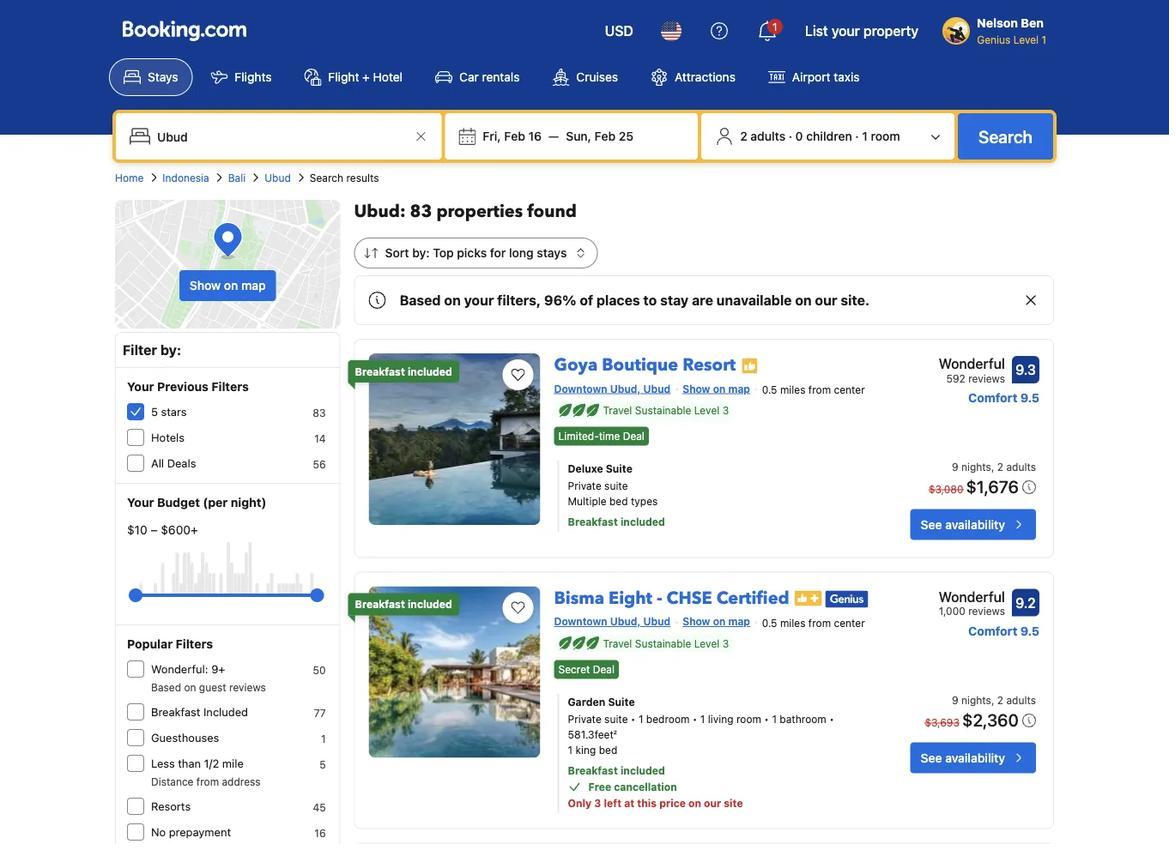 Task type: locate. For each thing, give the bounding box(es) containing it.
1 vertical spatial your
[[127, 496, 154, 510]]

room right children
[[871, 129, 900, 143]]

1 vertical spatial breakfast included
[[355, 599, 452, 611]]

breakfast inside the private suite • 1 bedroom • 1 living room • 1 bathroom • 581.3feet² 1 king bed breakfast included
[[568, 765, 618, 777]]

16
[[528, 129, 542, 143], [314, 827, 326, 839]]

0.5 miles from center for bisma eight - chse certified
[[762, 617, 865, 629]]

suite
[[604, 480, 628, 492], [604, 714, 628, 726]]

1 vertical spatial private
[[568, 714, 601, 726]]

1 breakfast included from the top
[[355, 366, 452, 378]]

secret
[[558, 664, 590, 676]]

1 see availability from the top
[[921, 518, 1005, 532]]

0 vertical spatial wonderful element
[[939, 354, 1005, 374]]

2 adults · 0 children · 1 room
[[740, 129, 900, 143]]

eight
[[609, 587, 652, 610]]

3 down certified on the bottom right of page
[[722, 638, 729, 650]]

list
[[805, 23, 828, 39]]

site.
[[841, 292, 870, 309]]

deals
[[167, 457, 196, 470]]

travel up the time
[[603, 405, 632, 417]]

this property is part of our preferred plus program. it's committed to providing outstanding service and excellent value. it'll pay us a higher commission if you make a booking. image
[[795, 591, 822, 606], [795, 591, 822, 606]]

bedroom
[[646, 714, 690, 726]]

show on map for bisma eight - chse certified
[[683, 616, 750, 628]]

$10 – $600+
[[127, 523, 198, 537]]

sustainable down goya boutique resort
[[635, 405, 691, 417]]

0 vertical spatial comfort 9.5
[[968, 391, 1039, 405]]

1 vertical spatial reviews
[[968, 606, 1005, 618]]

1 nights from the top
[[961, 462, 991, 474]]

flights link
[[196, 58, 286, 96]]

private down garden
[[568, 714, 601, 726]]

0 vertical spatial see availability
[[921, 518, 1005, 532]]

1 vertical spatial availability
[[945, 751, 1005, 765]]

• left bathroom
[[764, 714, 769, 726]]

bisma eight - chse certified
[[554, 587, 789, 610]]

2 comfort 9.5 from the top
[[968, 624, 1039, 638]]

1 ubud, from the top
[[610, 383, 641, 395]]

ubud for bisma
[[643, 616, 671, 628]]

83 right ubud:
[[410, 200, 432, 224]]

show for goya
[[683, 383, 710, 395]]

1 vertical spatial by:
[[160, 342, 181, 358]]

nights up $1,676
[[961, 462, 991, 474]]

0 vertical spatial 2
[[740, 129, 747, 143]]

0 vertical spatial based
[[400, 292, 441, 309]]

0 vertical spatial suite
[[604, 480, 628, 492]]

based for based on your filters, 96% of places to stay are unavailable on our site.
[[400, 292, 441, 309]]

· left the 0
[[789, 129, 792, 143]]

car rentals link
[[421, 58, 534, 96]]

9.5 down 9.3
[[1020, 391, 1039, 405]]

1 vertical spatial adults
[[1006, 462, 1036, 474]]

·
[[789, 129, 792, 143], [855, 129, 859, 143]]

by: for filter
[[160, 342, 181, 358]]

83 up 14
[[313, 407, 326, 419]]

0.5 miles from center for goya boutique resort
[[762, 384, 865, 396]]

1 comfort 9.5 from the top
[[968, 391, 1039, 405]]

2 center from the top
[[834, 617, 865, 629]]

show on map
[[190, 279, 266, 293], [683, 383, 750, 395], [683, 616, 750, 628]]

ubud,
[[610, 383, 641, 395], [610, 616, 641, 628]]

your budget (per night)
[[127, 496, 266, 510]]

travel sustainable level 3 down bisma eight - chse certified
[[603, 638, 729, 650]]

1 vertical spatial show on map
[[683, 383, 750, 395]]

1 horizontal spatial feb
[[595, 129, 616, 143]]

guest
[[199, 682, 226, 694]]

chse
[[667, 587, 712, 610]]

2 breakfast included from the top
[[355, 599, 452, 611]]

1 comfort from the top
[[968, 391, 1018, 405]]

0 vertical spatial sustainable
[[635, 405, 691, 417]]

9 nights , 2 adults up $2,360
[[952, 695, 1036, 707]]

2 vertical spatial ubud
[[643, 616, 671, 628]]

, up $1,676
[[991, 462, 994, 474]]

1 vertical spatial 3
[[722, 638, 729, 650]]

suite down garden suite
[[604, 714, 628, 726]]

2 travel sustainable level 3 from the top
[[603, 638, 729, 650]]

travel for boutique
[[603, 405, 632, 417]]

1 horizontal spatial 16
[[528, 129, 542, 143]]

1 vertical spatial wonderful element
[[939, 587, 1005, 607]]

suite inside the private suite • 1 bedroom • 1 living room • 1 bathroom • 581.3feet² 1 king bed breakfast included
[[604, 714, 628, 726]]

5 stars
[[151, 406, 187, 418]]

· right children
[[855, 129, 859, 143]]

2 0.5 miles from center from the top
[[762, 617, 865, 629]]

,
[[991, 462, 994, 474], [991, 695, 994, 707]]

your
[[127, 380, 154, 394], [127, 496, 154, 510]]

9 nights , 2 adults for goya boutique resort
[[952, 462, 1036, 474]]

see for bisma eight - chse certified
[[921, 751, 942, 765]]

1 inside nelson ben genius level 1
[[1042, 33, 1046, 45]]

9.5 for bisma eight - chse certified
[[1020, 624, 1039, 638]]

filter by:
[[123, 342, 181, 358]]

adults up $1,676
[[1006, 462, 1036, 474]]

goya
[[554, 354, 598, 377]]

9 up $3,693
[[952, 695, 958, 707]]

1 vertical spatial room
[[736, 714, 761, 726]]

2 9 nights , 2 adults from the top
[[952, 695, 1036, 707]]

search
[[979, 126, 1033, 146], [310, 172, 343, 184]]

2 your from the top
[[127, 496, 154, 510]]

2 for bisma eight - chse certified
[[997, 695, 1003, 707]]

adults up $2,360
[[1006, 695, 1036, 707]]

availability down $1,676
[[945, 518, 1005, 532]]

1 downtown from the top
[[554, 383, 607, 395]]

0 vertical spatial availability
[[945, 518, 1005, 532]]

bed down 581.3feet²
[[599, 744, 617, 756]]

flights
[[235, 70, 272, 84]]

0 vertical spatial show
[[190, 279, 221, 293]]

nights
[[961, 462, 991, 474], [961, 695, 991, 707]]

2 up $1,676
[[997, 462, 1003, 474]]

1 vertical spatial wonderful
[[939, 589, 1005, 605]]

from for goya boutique resort
[[808, 384, 831, 396]]

room inside dropdown button
[[871, 129, 900, 143]]

car
[[459, 70, 479, 84]]

1 · from the left
[[789, 129, 792, 143]]

downtown ubud, ubud for boutique
[[554, 383, 671, 395]]

1 vertical spatial 0.5 miles from center
[[762, 617, 865, 629]]

2 • from the left
[[693, 714, 697, 726]]

2 vertical spatial map
[[728, 616, 750, 628]]

0 vertical spatial travel sustainable level 3
[[603, 405, 729, 417]]

1 horizontal spatial room
[[871, 129, 900, 143]]

wonderful element
[[939, 354, 1005, 374], [939, 587, 1005, 607]]

feb
[[504, 129, 525, 143], [595, 129, 616, 143]]

downtown down goya
[[554, 383, 607, 395]]

2 wonderful from the top
[[939, 589, 1005, 605]]

1 availability from the top
[[945, 518, 1005, 532]]

1 wonderful from the top
[[939, 356, 1005, 372]]

see availability link down $1,676
[[910, 510, 1036, 540]]

level
[[1013, 33, 1039, 45], [694, 405, 720, 417], [694, 638, 720, 650]]

wonderful element for goya boutique resort
[[939, 354, 1005, 374]]

2 9 from the top
[[952, 695, 958, 707]]

your right the list at the top
[[832, 23, 860, 39]]

deluxe suite private suite multiple bed types breakfast included
[[568, 463, 665, 528]]

are
[[692, 292, 713, 309]]

your previous filters
[[127, 380, 249, 394]]

1 your from the top
[[127, 380, 154, 394]]

1 vertical spatial ubud,
[[610, 616, 641, 628]]

center for bisma eight - chse certified
[[834, 617, 865, 629]]

comfort for bisma eight - chse certified
[[968, 624, 1018, 638]]

adults left the 0
[[751, 129, 785, 143]]

less than 1/2 mile
[[151, 758, 244, 770]]

filters
[[211, 380, 249, 394], [176, 637, 213, 651]]

1 vertical spatial map
[[728, 383, 750, 395]]

3
[[722, 405, 729, 417], [722, 638, 729, 650], [594, 798, 601, 810]]

2 wonderful element from the top
[[939, 587, 1005, 607]]

1 vertical spatial 0.5
[[762, 617, 777, 629]]

2 downtown from the top
[[554, 616, 607, 628]]

included
[[203, 706, 248, 719]]

16 left —
[[528, 129, 542, 143]]

airport
[[792, 70, 831, 84]]

1 horizontal spatial based
[[400, 292, 441, 309]]

1 vertical spatial travel sustainable level 3
[[603, 638, 729, 650]]

suite right the deluxe
[[606, 463, 633, 475]]

downtown ubud, ubud down eight
[[554, 616, 671, 628]]

1 vertical spatial 16
[[314, 827, 326, 839]]

0 vertical spatial private
[[568, 480, 601, 492]]

included inside deluxe suite private suite multiple bed types breakfast included
[[621, 516, 665, 528]]

deal right the time
[[623, 431, 645, 443]]

0 vertical spatial 5
[[151, 406, 158, 418]]

suite inside deluxe suite private suite multiple bed types breakfast included
[[606, 463, 633, 475]]

comfort 9.5 for goya boutique resort
[[968, 391, 1039, 405]]

2 ubud, from the top
[[610, 616, 641, 628]]

ubud for goya
[[643, 383, 671, 395]]

0 vertical spatial by:
[[412, 246, 430, 260]]

25
[[619, 129, 634, 143]]

0 horizontal spatial search
[[310, 172, 343, 184]]

comfort
[[968, 391, 1018, 405], [968, 624, 1018, 638]]

travel sustainable level 3
[[603, 405, 729, 417], [603, 638, 729, 650]]

0 vertical spatial deal
[[623, 431, 645, 443]]

2 , from the top
[[991, 695, 994, 707]]

9.5
[[1020, 391, 1039, 405], [1020, 624, 1039, 638]]

budget
[[157, 496, 200, 510]]

0 horizontal spatial our
[[704, 798, 721, 810]]

see availability down the $3,080
[[921, 518, 1005, 532]]

2 · from the left
[[855, 129, 859, 143]]

see down $3,693
[[921, 751, 942, 765]]

0 vertical spatial nights
[[961, 462, 991, 474]]

1 vertical spatial travel
[[603, 638, 632, 650]]

$2,360
[[962, 710, 1019, 730]]

2 availability from the top
[[945, 751, 1005, 765]]

comfort 9.5 down 9.2
[[968, 624, 1039, 638]]

downtown down bisma
[[554, 616, 607, 628]]

0 vertical spatial suite
[[606, 463, 633, 475]]

comfort down wonderful 1,000 reviews
[[968, 624, 1018, 638]]

map inside show on map button
[[241, 279, 266, 293]]

bed
[[609, 496, 628, 508], [599, 744, 617, 756]]

Where are you going? field
[[150, 121, 411, 152]]

reviews right 1,000
[[968, 606, 1005, 618]]

travel up secret deal
[[603, 638, 632, 650]]

cruises link
[[538, 58, 633, 96]]

1 vertical spatial level
[[694, 405, 720, 417]]

0 vertical spatial 0.5
[[762, 384, 777, 396]]

1 left bathroom
[[772, 714, 777, 726]]

• right bathroom
[[829, 714, 834, 726]]

5 up 45
[[319, 759, 326, 771]]

1
[[773, 21, 777, 33], [1042, 33, 1046, 45], [862, 129, 868, 143], [639, 714, 643, 726], [700, 714, 705, 726], [772, 714, 777, 726], [321, 733, 326, 745], [568, 744, 573, 756]]

2 sustainable from the top
[[635, 638, 691, 650]]

suite right garden
[[608, 696, 635, 708]]

1 vertical spatial downtown
[[554, 616, 607, 628]]

show on map inside button
[[190, 279, 266, 293]]

1 vertical spatial 83
[[313, 407, 326, 419]]

0 vertical spatial 16
[[528, 129, 542, 143]]

3 down resort
[[722, 405, 729, 417]]

from
[[808, 384, 831, 396], [808, 617, 831, 629], [196, 776, 219, 788]]

level inside nelson ben genius level 1
[[1013, 33, 1039, 45]]

travel for eight
[[603, 638, 632, 650]]

9 nights , 2 adults up $1,676
[[952, 462, 1036, 474]]

0 vertical spatial level
[[1013, 33, 1039, 45]]

comfort down wonderful 592 reviews
[[968, 391, 1018, 405]]

1 9 nights , 2 adults from the top
[[952, 462, 1036, 474]]

flight
[[328, 70, 359, 84]]

based down the top
[[400, 292, 441, 309]]

breakfast included
[[355, 366, 452, 378], [355, 599, 452, 611]]

travel
[[603, 405, 632, 417], [603, 638, 632, 650]]

goya boutique resort image
[[369, 354, 540, 525]]

1 center from the top
[[834, 384, 865, 396]]

1 vertical spatial miles
[[780, 617, 806, 629]]

suite up multiple
[[604, 480, 628, 492]]

ubud right bali
[[265, 172, 291, 184]]

3 for -
[[722, 638, 729, 650]]

time
[[599, 431, 620, 443]]

5
[[151, 406, 158, 418], [319, 759, 326, 771]]

1 private from the top
[[568, 480, 601, 492]]

1 travel from the top
[[603, 405, 632, 417]]

filter
[[123, 342, 157, 358]]

adults
[[751, 129, 785, 143], [1006, 462, 1036, 474], [1006, 695, 1036, 707]]

nights for goya boutique resort
[[961, 462, 991, 474]]

feb left the "25"
[[595, 129, 616, 143]]

3 • from the left
[[764, 714, 769, 726]]

1 down ben
[[1042, 33, 1046, 45]]

deluxe suite link
[[568, 462, 858, 477]]

room right living
[[736, 714, 761, 726]]

2 9.5 from the top
[[1020, 624, 1039, 638]]

wonderful for goya boutique resort
[[939, 356, 1005, 372]]

availability for bisma eight - chse certified
[[945, 751, 1005, 765]]

search for search
[[979, 126, 1033, 146]]

nights up $2,360
[[961, 695, 991, 707]]

garden
[[568, 696, 605, 708]]

9 up the $3,080
[[952, 462, 958, 474]]

9 nights , 2 adults for bisma eight - chse certified
[[952, 695, 1036, 707]]

map for goya boutique resort
[[728, 383, 750, 395]]

by: right "filter"
[[160, 342, 181, 358]]

1 vertical spatial sustainable
[[635, 638, 691, 650]]

2 travel from the top
[[603, 638, 632, 650]]

bed inside deluxe suite private suite multiple bed types breakfast included
[[609, 496, 628, 508]]

distance from address
[[151, 776, 261, 788]]

your down "filter"
[[127, 380, 154, 394]]

1 wonderful element from the top
[[939, 354, 1005, 374]]

deal right secret
[[593, 664, 615, 676]]

1 vertical spatial 9 nights , 2 adults
[[952, 695, 1036, 707]]

ubud:
[[354, 200, 406, 224]]

your left filters,
[[464, 292, 494, 309]]

group
[[136, 582, 317, 609]]

sort by: top picks for long stays
[[385, 246, 567, 260]]

distance
[[151, 776, 194, 788]]

1 vertical spatial based
[[151, 682, 181, 694]]

list your property
[[805, 23, 919, 39]]

see availability link down $2,360
[[910, 743, 1036, 774]]

2 private from the top
[[568, 714, 601, 726]]

5 left stars
[[151, 406, 158, 418]]

1 downtown ubud, ubud from the top
[[554, 383, 671, 395]]

flight + hotel
[[328, 70, 403, 84]]

0 vertical spatial reviews
[[968, 373, 1005, 385]]

see down the $3,080
[[921, 518, 942, 532]]

wonderful element left scored 9.2 element
[[939, 587, 1005, 607]]

1 horizontal spatial your
[[832, 23, 860, 39]]

resort
[[683, 354, 736, 377]]

0 vertical spatial 3
[[722, 405, 729, 417]]

adults for goya boutique resort
[[1006, 462, 1036, 474]]

1 feb from the left
[[504, 129, 525, 143]]

1 vertical spatial 2
[[997, 462, 1003, 474]]

2 see availability link from the top
[[910, 743, 1036, 774]]

2 vertical spatial show
[[683, 616, 710, 628]]

0 horizontal spatial based
[[151, 682, 181, 694]]

2 up $2,360
[[997, 695, 1003, 707]]

2 left the 0
[[740, 129, 747, 143]]

1 , from the top
[[991, 462, 994, 474]]

level down chse
[[694, 638, 720, 650]]

2 see from the top
[[921, 751, 942, 765]]

show on map for goya boutique resort
[[683, 383, 750, 395]]

sort
[[385, 246, 409, 260]]

ubud down -
[[643, 616, 671, 628]]

sustainable for eight
[[635, 638, 691, 650]]

0 vertical spatial bed
[[609, 496, 628, 508]]

this
[[637, 798, 657, 810]]

0 vertical spatial ubud,
[[610, 383, 641, 395]]

0 vertical spatial center
[[834, 384, 865, 396]]

wonderful element for bisma eight - chse certified
[[939, 587, 1005, 607]]

ubud: 83 properties found
[[354, 200, 577, 224]]

downtown for bisma
[[554, 616, 607, 628]]

2 nights from the top
[[961, 695, 991, 707]]

ubud down goya boutique resort
[[643, 383, 671, 395]]

adults for bisma eight - chse certified
[[1006, 695, 1036, 707]]

your up $10
[[127, 496, 154, 510]]

reviews inside wonderful 592 reviews
[[968, 373, 1005, 385]]

map for bisma eight - chse certified
[[728, 616, 750, 628]]

downtown
[[554, 383, 607, 395], [554, 616, 607, 628]]

1 9 from the top
[[952, 462, 958, 474]]

bisma eight - chse certified link
[[554, 580, 789, 610]]

previous
[[157, 380, 209, 394]]

0 vertical spatial miles
[[780, 384, 806, 396]]

0 vertical spatial 9
[[952, 462, 958, 474]]

0 horizontal spatial 16
[[314, 827, 326, 839]]

wonderful element left scored 9.3 element
[[939, 354, 1005, 374]]

sustainable for boutique
[[635, 405, 691, 417]]

1 vertical spatial 5
[[319, 759, 326, 771]]

1 see from the top
[[921, 518, 942, 532]]

2 miles from the top
[[780, 617, 806, 629]]

, up $2,360
[[991, 695, 994, 707]]

filters up the "wonderful: 9+"
[[176, 637, 213, 651]]

sustainable down -
[[635, 638, 691, 650]]

0 horizontal spatial ·
[[789, 129, 792, 143]]

scored 9.2 element
[[1012, 589, 1039, 617]]

nights for bisma eight - chse certified
[[961, 695, 991, 707]]

2 0.5 from the top
[[762, 617, 777, 629]]

1 vertical spatial deal
[[593, 664, 615, 676]]

by: left the top
[[412, 246, 430, 260]]

miles for bisma eight - chse certified
[[780, 617, 806, 629]]

based down wonderful:
[[151, 682, 181, 694]]

1 horizontal spatial our
[[815, 292, 837, 309]]

level down resort
[[694, 405, 720, 417]]

downtown ubud, ubud
[[554, 383, 671, 395], [554, 616, 671, 628]]

ubud, down boutique at top right
[[610, 383, 641, 395]]

reviews up included
[[229, 682, 266, 694]]

0 vertical spatial filters
[[211, 380, 249, 394]]

1 vertical spatial see availability
[[921, 751, 1005, 765]]

breakfast included for goya boutique resort
[[355, 366, 452, 378]]

availability down $2,360
[[945, 751, 1005, 765]]

comfort for goya boutique resort
[[968, 391, 1018, 405]]

1 vertical spatial center
[[834, 617, 865, 629]]

0 vertical spatial comfort
[[968, 391, 1018, 405]]

unavailable
[[716, 292, 792, 309]]

1 travel sustainable level 3 from the top
[[603, 405, 729, 417]]

private inside deluxe suite private suite multiple bed types breakfast included
[[568, 480, 601, 492]]

private up multiple
[[568, 480, 601, 492]]

1 suite from the top
[[604, 480, 628, 492]]

our left site
[[704, 798, 721, 810]]

see availability link
[[910, 510, 1036, 540], [910, 743, 1036, 774]]

1 vertical spatial ubud
[[643, 383, 671, 395]]

1 0.5 from the top
[[762, 384, 777, 396]]

1 vertical spatial suite
[[608, 696, 635, 708]]

wonderful up 592
[[939, 356, 1005, 372]]

3 for resort
[[722, 405, 729, 417]]

breakfast included
[[151, 706, 248, 719]]

1 horizontal spatial by:
[[412, 246, 430, 260]]

0 horizontal spatial 83
[[313, 407, 326, 419]]

level down ben
[[1013, 33, 1039, 45]]

ubud link
[[265, 170, 291, 185]]

filters right previous
[[211, 380, 249, 394]]

1 0.5 miles from center from the top
[[762, 384, 865, 396]]

2 comfort from the top
[[968, 624, 1018, 638]]

search inside button
[[979, 126, 1033, 146]]

1 vertical spatial comfort 9.5
[[968, 624, 1039, 638]]

ubud, down eight
[[610, 616, 641, 628]]

0 vertical spatial 9.5
[[1020, 391, 1039, 405]]

genius discounts available at this property. image
[[826, 591, 868, 608], [826, 591, 868, 608]]

• down garden suite link
[[693, 714, 697, 726]]

travel sustainable level 3 down goya boutique resort
[[603, 405, 729, 417]]

comfort 9.5 down 9.3
[[968, 391, 1039, 405]]

16 down 45
[[314, 827, 326, 839]]

1 vertical spatial bed
[[599, 744, 617, 756]]

0 vertical spatial see availability link
[[910, 510, 1036, 540]]

sustainable
[[635, 405, 691, 417], [635, 638, 691, 650]]

bed left types at the right bottom of page
[[609, 496, 628, 508]]

suite for garden
[[608, 696, 635, 708]]

based
[[400, 292, 441, 309], [151, 682, 181, 694]]

0 vertical spatial wonderful
[[939, 356, 1005, 372]]

downtown ubud, ubud down boutique at top right
[[554, 383, 671, 395]]

0 vertical spatial show on map
[[190, 279, 266, 293]]

limited-time deal
[[558, 431, 645, 443]]

2 vertical spatial level
[[694, 638, 720, 650]]

1 vertical spatial 9.5
[[1020, 624, 1039, 638]]

1 vertical spatial see availability link
[[910, 743, 1036, 774]]

• left bedroom
[[631, 714, 636, 726]]

1 left living
[[700, 714, 705, 726]]

nelson ben genius level 1
[[977, 16, 1046, 45]]

reviews inside wonderful 1,000 reviews
[[968, 606, 1005, 618]]

592
[[946, 373, 965, 385]]

1 see availability link from the top
[[910, 510, 1036, 540]]

wonderful up 1,000
[[939, 589, 1005, 605]]

all deals
[[151, 457, 196, 470]]

reviews right 592
[[968, 373, 1005, 385]]

travel sustainable level 3 for resort
[[603, 405, 729, 417]]

2 downtown ubud, ubud from the top
[[554, 616, 671, 628]]

2 for goya boutique resort
[[997, 462, 1003, 474]]

0 horizontal spatial feb
[[504, 129, 525, 143]]

0.5 for bisma eight - chse certified
[[762, 617, 777, 629]]

1 vertical spatial comfort
[[968, 624, 1018, 638]]

2 vertical spatial show on map
[[683, 616, 750, 628]]

see availability down $3,693
[[921, 751, 1005, 765]]

1 vertical spatial see
[[921, 751, 942, 765]]

1 sustainable from the top
[[635, 405, 691, 417]]

this property is part of our preferred partner program. it's committed to providing excellent service and good value. it'll pay us a higher commission if you make a booking. image
[[741, 358, 758, 375]]

1 miles from the top
[[780, 384, 806, 396]]

3 left the left
[[594, 798, 601, 810]]

2 suite from the top
[[604, 714, 628, 726]]

9.5 for goya boutique resort
[[1020, 391, 1039, 405]]

0 vertical spatial travel
[[603, 405, 632, 417]]

56
[[313, 458, 326, 470]]

feb right fri,
[[504, 129, 525, 143]]

0 vertical spatial your
[[127, 380, 154, 394]]

0 vertical spatial adults
[[751, 129, 785, 143]]

2 vertical spatial from
[[196, 776, 219, 788]]

1 9.5 from the top
[[1020, 391, 1039, 405]]

$1,676
[[966, 477, 1019, 497]]

2 see availability from the top
[[921, 751, 1005, 765]]

9 nights , 2 adults
[[952, 462, 1036, 474], [952, 695, 1036, 707]]

center for goya boutique resort
[[834, 384, 865, 396]]



Task type: vqa. For each thing, say whether or not it's contained in the screenshot.


Task type: describe. For each thing, give the bounding box(es) containing it.
travel sustainable level 3 for -
[[603, 638, 729, 650]]

sun, feb 25 button
[[559, 121, 640, 152]]

5 for 5 stars
[[151, 406, 158, 418]]

$3,693
[[925, 717, 960, 729]]

free cancellation
[[588, 781, 677, 793]]

breakfast included for bisma eight - chse certified
[[355, 599, 452, 611]]

list your property link
[[795, 10, 929, 52]]

adults inside dropdown button
[[751, 129, 785, 143]]

no
[[151, 826, 166, 839]]

less
[[151, 758, 175, 770]]

2 adults · 0 children · 1 room button
[[708, 120, 948, 153]]

rentals
[[482, 70, 520, 84]]

no prepayment
[[151, 826, 231, 839]]

9.3
[[1016, 362, 1036, 378]]

your for your budget (per night)
[[127, 496, 154, 510]]

attractions link
[[636, 58, 750, 96]]

2 inside 2 adults · 0 children · 1 room dropdown button
[[740, 129, 747, 143]]

581.3feet²
[[568, 729, 617, 741]]

0 vertical spatial our
[[815, 292, 837, 309]]

private suite • 1 bedroom • 1 living room • 1 bathroom • 581.3feet² 1 king bed breakfast included
[[568, 714, 834, 777]]

by: for sort
[[412, 246, 430, 260]]

0
[[795, 129, 803, 143]]

1 down 77
[[321, 733, 326, 745]]

stay
[[660, 292, 689, 309]]

included inside the private suite • 1 bedroom • 1 living room • 1 bathroom • 581.3feet² 1 king bed breakfast included
[[621, 765, 665, 777]]

children
[[806, 129, 852, 143]]

from for bisma eight - chse certified
[[808, 617, 831, 629]]

level for resort
[[694, 405, 720, 417]]

deluxe
[[568, 463, 603, 475]]

property
[[863, 23, 919, 39]]

see availability link for bisma eight - chse certified
[[910, 743, 1036, 774]]

$10
[[127, 523, 147, 537]]

4 • from the left
[[829, 714, 834, 726]]

0 vertical spatial ubud
[[265, 172, 291, 184]]

based on your filters, 96% of places to stay are unavailable on our site.
[[400, 292, 870, 309]]

ubud, for eight
[[610, 616, 641, 628]]

only 3 left at this price on our site
[[568, 798, 743, 810]]

boutique
[[602, 354, 678, 377]]

77
[[314, 707, 326, 719]]

, for bisma eight - chse certified
[[991, 695, 994, 707]]

1 horizontal spatial deal
[[623, 431, 645, 443]]

bali link
[[228, 170, 246, 185]]

limited-
[[558, 431, 599, 443]]

reviews for goya boutique resort
[[968, 373, 1005, 385]]

wonderful for bisma eight - chse certified
[[939, 589, 1005, 605]]

2 vertical spatial reviews
[[229, 682, 266, 694]]

see availability for bisma eight - chse certified
[[921, 751, 1005, 765]]

availability for goya boutique resort
[[945, 518, 1005, 532]]

sun,
[[566, 129, 591, 143]]

fri,
[[483, 129, 501, 143]]

cancellation
[[614, 781, 677, 793]]

private inside the private suite • 1 bedroom • 1 living room • 1 bathroom • 581.3feet² 1 king bed breakfast included
[[568, 714, 601, 726]]

search results
[[310, 172, 379, 184]]

2 vertical spatial 3
[[594, 798, 601, 810]]

9.2
[[1016, 595, 1036, 611]]

comfort 9.5 for bisma eight - chse certified
[[968, 624, 1039, 638]]

0 vertical spatial 83
[[410, 200, 432, 224]]

wonderful:
[[151, 663, 208, 676]]

search results updated. ubud: 83 properties found. applied filters: 5 stars. element
[[354, 200, 1054, 224]]

stays link
[[109, 58, 193, 96]]

bed inside the private suite • 1 bedroom • 1 living room • 1 bathroom • 581.3feet² 1 king bed breakfast included
[[599, 744, 617, 756]]

$600+
[[161, 523, 198, 537]]

on inside button
[[224, 279, 238, 293]]

flight + hotel link
[[290, 58, 417, 96]]

breakfast inside deluxe suite private suite multiple bed types breakfast included
[[568, 516, 618, 528]]

filters,
[[497, 292, 541, 309]]

$3,080
[[929, 484, 963, 496]]

your for your previous filters
[[127, 380, 154, 394]]

1 right children
[[862, 129, 868, 143]]

top
[[433, 246, 454, 260]]

0.5 for goya boutique resort
[[762, 384, 777, 396]]

1 left bedroom
[[639, 714, 643, 726]]

suite inside deluxe suite private suite multiple bed types breakfast included
[[604, 480, 628, 492]]

stays
[[537, 246, 567, 260]]

prepayment
[[169, 826, 231, 839]]

1 • from the left
[[631, 714, 636, 726]]

home
[[115, 172, 144, 184]]

ubud, for boutique
[[610, 383, 641, 395]]

miles for goya boutique resort
[[780, 384, 806, 396]]

+
[[362, 70, 370, 84]]

room inside the private suite • 1 bedroom • 1 living room • 1 bathroom • 581.3feet² 1 king bed breakfast included
[[736, 714, 761, 726]]

show for bisma
[[683, 616, 710, 628]]

all
[[151, 457, 164, 470]]

suite for deluxe
[[606, 463, 633, 475]]

secret deal
[[558, 664, 615, 676]]

(per
[[203, 496, 228, 510]]

0 vertical spatial your
[[832, 23, 860, 39]]

left
[[604, 798, 622, 810]]

search button
[[958, 113, 1053, 160]]

free
[[588, 781, 611, 793]]

1 vertical spatial filters
[[176, 637, 213, 651]]

mile
[[222, 758, 244, 770]]

hotel
[[373, 70, 403, 84]]

than
[[178, 758, 201, 770]]

to
[[643, 292, 657, 309]]

scored 9.3 element
[[1012, 356, 1039, 384]]

guesthouses
[[151, 732, 219, 745]]

1 button
[[747, 10, 788, 52]]

, for goya boutique resort
[[991, 462, 994, 474]]

see availability link for goya boutique resort
[[910, 510, 1036, 540]]

bali
[[228, 172, 246, 184]]

reviews for bisma eight - chse certified
[[968, 606, 1005, 618]]

types
[[631, 496, 658, 508]]

14
[[314, 433, 326, 445]]

1,000
[[939, 606, 965, 618]]

wonderful 592 reviews
[[939, 356, 1005, 385]]

-
[[657, 587, 662, 610]]

–
[[151, 523, 158, 537]]

night)
[[231, 496, 266, 510]]

bisma eight - chse certified image
[[369, 587, 540, 758]]

downtown for goya
[[554, 383, 607, 395]]

hotels
[[151, 431, 185, 444]]

taxis
[[834, 70, 860, 84]]

1 vertical spatial your
[[464, 292, 494, 309]]

96%
[[544, 292, 576, 309]]

show inside button
[[190, 279, 221, 293]]

based for based on guest reviews
[[151, 682, 181, 694]]

certified
[[716, 587, 789, 610]]

results
[[346, 172, 379, 184]]

garden suite link
[[568, 695, 858, 710]]

popular filters
[[127, 637, 213, 651]]

see for goya boutique resort
[[921, 518, 942, 532]]

9 for goya boutique resort
[[952, 462, 958, 474]]

nelson
[[977, 16, 1018, 30]]

2 feb from the left
[[595, 129, 616, 143]]

5 for 5
[[319, 759, 326, 771]]

bathroom
[[780, 714, 826, 726]]

address
[[222, 776, 261, 788]]

search for search results
[[310, 172, 343, 184]]

your account menu nelson ben genius level 1 element
[[943, 8, 1053, 47]]

1 left king
[[568, 744, 573, 756]]

booking.com image
[[123, 21, 246, 41]]

downtown ubud, ubud for eight
[[554, 616, 671, 628]]

only
[[568, 798, 592, 810]]

see availability for goya boutique resort
[[921, 518, 1005, 532]]

1 left the list at the top
[[773, 21, 777, 33]]

resorts
[[151, 800, 191, 813]]

50
[[313, 664, 326, 676]]

this property is part of our preferred partner program. it's committed to providing excellent service and good value. it'll pay us a higher commission if you make a booking. image
[[741, 358, 758, 375]]

9 for bisma eight - chse certified
[[952, 695, 958, 707]]

0 horizontal spatial deal
[[593, 664, 615, 676]]

popular
[[127, 637, 173, 651]]

level for -
[[694, 638, 720, 650]]

properties
[[436, 200, 523, 224]]

show on map button
[[179, 270, 276, 301]]



